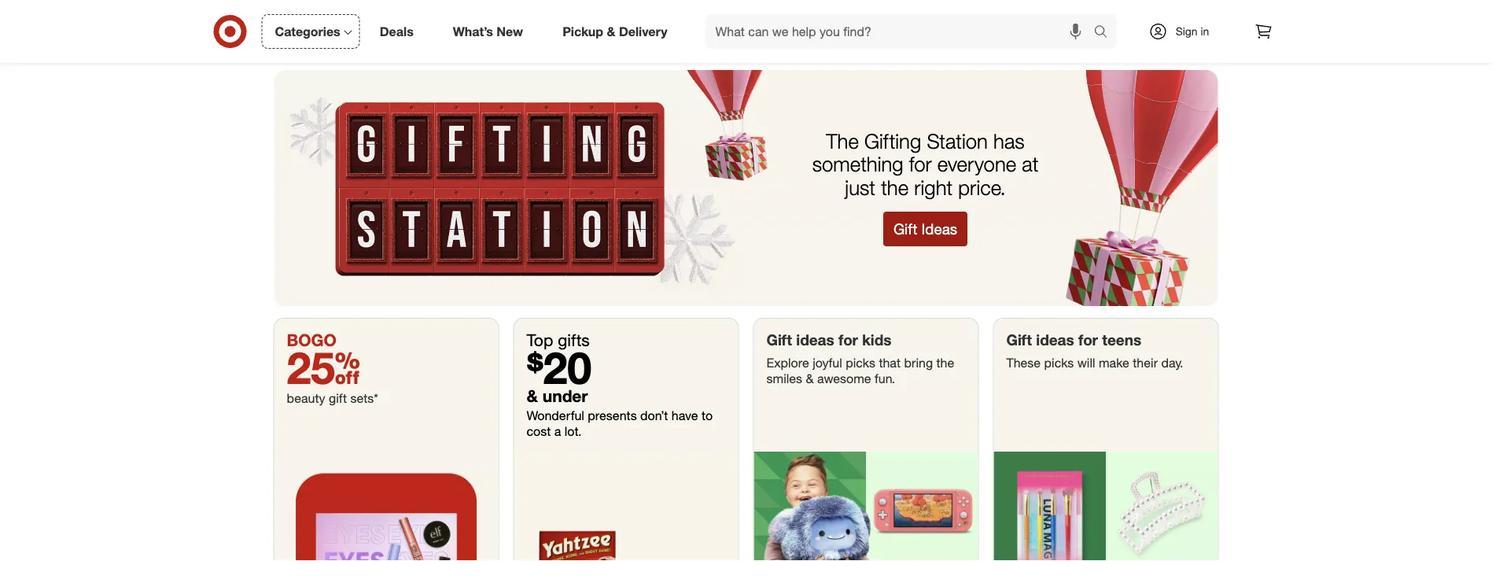 Task type: locate. For each thing, give the bounding box(es) containing it.
to for second add to cart 'button' from the right
[[981, 8, 990, 20]]

for for gift ideas for kids
[[839, 331, 859, 349]]

& under
[[527, 386, 588, 406]]

0 horizontal spatial the
[[882, 175, 909, 200]]

gift ideas
[[894, 220, 958, 238]]

add for third add to cart 'button' from right
[[806, 8, 824, 20]]

gift inside gift ideas for teens these picks will make their day.
[[1007, 331, 1033, 349]]

0 horizontal spatial &
[[527, 386, 538, 406]]

the
[[882, 175, 909, 200], [937, 356, 955, 371]]

ideas
[[797, 331, 835, 349], [1037, 331, 1075, 349]]

teens
[[1103, 331, 1142, 349]]

1 cart from the left
[[373, 8, 391, 20]]

the right the bring at bottom
[[937, 356, 955, 371]]

What can we help you find? suggestions appear below search field
[[706, 14, 1098, 49]]

search button
[[1087, 14, 1125, 52]]

2 add from the left
[[806, 8, 824, 20]]

for left 'kids'
[[839, 331, 859, 349]]

picks inside gift ideas for teens these picks will make their day.
[[1045, 356, 1074, 371]]

that
[[879, 356, 901, 371]]

everyone
[[938, 152, 1017, 177]]

under
[[543, 386, 588, 406]]

picks left will at the bottom right of the page
[[1045, 356, 1074, 371]]

gift
[[894, 220, 918, 238], [767, 331, 793, 349], [1007, 331, 1033, 349]]

gifts
[[558, 330, 590, 350]]

the inside gift ideas for kids explore joyful picks that bring the smiles & awesome fun.
[[937, 356, 955, 371]]

the
[[827, 129, 859, 153]]

ideas up these
[[1037, 331, 1075, 349]]

beauty
[[287, 391, 326, 406]]

picks up the awesome
[[846, 356, 876, 371]]

0 horizontal spatial gift
[[767, 331, 793, 349]]

& right pickup
[[607, 24, 616, 39]]

add
[[341, 8, 359, 20], [806, 8, 824, 20], [961, 8, 979, 20], [1116, 8, 1134, 20]]

awesome
[[818, 372, 872, 387]]

gift left ideas on the right top of page
[[894, 220, 918, 238]]

explore
[[767, 356, 810, 371]]

sign
[[1176, 24, 1198, 38]]

the for bring
[[937, 356, 955, 371]]

top gifts
[[527, 330, 590, 350]]

for inside gift ideas for teens these picks will make their day.
[[1079, 331, 1099, 349]]

2 picks from the left
[[1045, 356, 1074, 371]]

2 cart from the left
[[838, 8, 856, 20]]

gift up these
[[1007, 331, 1033, 349]]

2 horizontal spatial for
[[1079, 331, 1099, 349]]

& up wonderful
[[527, 386, 538, 406]]

1 picks from the left
[[846, 356, 876, 371]]

4 add to cart button from the left
[[1078, 1, 1205, 26]]

gift inside gift ideas for kids explore joyful picks that bring the smiles & awesome fun.
[[767, 331, 793, 349]]

gift for gift ideas for kids explore joyful picks that bring the smiles & awesome fun.
[[767, 331, 793, 349]]

cost
[[527, 424, 551, 439]]

wonderful
[[527, 408, 585, 423]]

2 horizontal spatial gift
[[1007, 331, 1033, 349]]

gift inside button
[[894, 220, 918, 238]]

ideas inside gift ideas for teens these picks will make their day.
[[1037, 331, 1075, 349]]

their
[[1133, 356, 1158, 371]]

will
[[1078, 356, 1096, 371]]

& down joyful
[[806, 372, 814, 387]]

in
[[1201, 24, 1210, 38]]

ideas inside gift ideas for kids explore joyful picks that bring the smiles & awesome fun.
[[797, 331, 835, 349]]

0 vertical spatial the
[[882, 175, 909, 200]]

gift up explore
[[767, 331, 793, 349]]

4 add from the left
[[1116, 8, 1134, 20]]

cart
[[373, 8, 391, 20], [838, 8, 856, 20], [993, 8, 1011, 20], [1148, 8, 1166, 20]]

pickup
[[563, 24, 604, 39]]

what's new link
[[440, 14, 543, 49]]

ideas for teens
[[1037, 331, 1075, 349]]

to inside wonderful presents don't have to cost a lot.
[[702, 408, 713, 423]]

pickup & delivery link
[[549, 14, 687, 49]]

2 horizontal spatial &
[[806, 372, 814, 387]]

0 horizontal spatial picks
[[846, 356, 876, 371]]

2 add to cart button from the left
[[768, 1, 894, 26]]

a
[[555, 424, 561, 439]]

deals
[[380, 24, 414, 39]]

25
[[287, 341, 360, 395]]

ideas up joyful
[[797, 331, 835, 349]]

top
[[527, 330, 554, 350]]

something
[[813, 152, 904, 177]]

gift
[[329, 391, 347, 406]]

1 vertical spatial the
[[937, 356, 955, 371]]

1 horizontal spatial the
[[937, 356, 955, 371]]

to for third add to cart 'button' from right
[[826, 8, 835, 20]]

0 horizontal spatial for
[[839, 331, 859, 349]]

station
[[927, 129, 988, 153]]

3 cart from the left
[[993, 8, 1011, 20]]

0 horizontal spatial ideas
[[797, 331, 835, 349]]

&
[[607, 24, 616, 39], [806, 372, 814, 387], [527, 386, 538, 406]]

1 add from the left
[[341, 8, 359, 20]]

4 cart from the left
[[1148, 8, 1166, 20]]

1 horizontal spatial picks
[[1045, 356, 1074, 371]]

2 add to cart from the left
[[806, 8, 856, 20]]

to
[[361, 8, 370, 20], [826, 8, 835, 20], [981, 8, 990, 20], [1136, 8, 1145, 20], [702, 408, 713, 423]]

for inside gift ideas for kids explore joyful picks that bring the smiles & awesome fun.
[[839, 331, 859, 349]]

bogo
[[287, 330, 337, 350]]

2 ideas from the left
[[1037, 331, 1075, 349]]

the inside the gifting station has something for everyone at just the right price.
[[882, 175, 909, 200]]

1 horizontal spatial for
[[910, 152, 932, 177]]

for up will at the bottom right of the page
[[1079, 331, 1099, 349]]

ideas for kids
[[797, 331, 835, 349]]

for
[[910, 152, 932, 177], [839, 331, 859, 349], [1079, 331, 1099, 349]]

1 add to cart from the left
[[341, 8, 391, 20]]

cart for second add to cart 'button' from the right
[[993, 8, 1011, 20]]

add to cart
[[341, 8, 391, 20], [806, 8, 856, 20], [961, 8, 1011, 20], [1116, 8, 1166, 20]]

1 ideas from the left
[[797, 331, 835, 349]]

what's new
[[453, 24, 523, 39]]

make
[[1099, 356, 1130, 371]]

1 horizontal spatial ideas
[[1037, 331, 1075, 349]]

cart for first add to cart 'button' from left
[[373, 8, 391, 20]]

the right just
[[882, 175, 909, 200]]

add to cart button
[[303, 1, 429, 26], [768, 1, 894, 26], [923, 1, 1049, 26], [1078, 1, 1205, 26]]

1 horizontal spatial gift
[[894, 220, 918, 238]]

3 add from the left
[[961, 8, 979, 20]]

picks
[[846, 356, 876, 371], [1045, 356, 1074, 371]]

for left "everyone"
[[910, 152, 932, 177]]



Task type: describe. For each thing, give the bounding box(es) containing it.
gift for gift ideas for teens these picks will make their day.
[[1007, 331, 1033, 349]]

these
[[1007, 356, 1041, 371]]

add for second add to cart 'button' from the right
[[961, 8, 979, 20]]

1 horizontal spatial &
[[607, 24, 616, 39]]

joyful
[[813, 356, 843, 371]]

3 add to cart button from the left
[[923, 1, 1049, 26]]

have
[[672, 408, 698, 423]]

presents
[[588, 408, 637, 423]]

just
[[846, 175, 876, 200]]

deals link
[[367, 14, 433, 49]]

don't
[[641, 408, 668, 423]]

4 add to cart from the left
[[1116, 8, 1166, 20]]

gifting
[[865, 129, 922, 153]]

what's
[[453, 24, 493, 39]]

$20
[[527, 341, 592, 395]]

ideas
[[922, 220, 958, 238]]

cart for 4th add to cart 'button' from the left
[[1148, 8, 1166, 20]]

new
[[497, 24, 523, 39]]

beauty gift sets*
[[287, 391, 379, 406]]

the gifting station has something for everyone at just the right price.
[[813, 129, 1039, 200]]

categories link
[[262, 14, 360, 49]]

right
[[915, 175, 953, 200]]

1 add to cart button from the left
[[303, 1, 429, 26]]

to for first add to cart 'button' from left
[[361, 8, 370, 20]]

kids
[[863, 331, 892, 349]]

the for just
[[882, 175, 909, 200]]

delivery
[[619, 24, 668, 39]]

lot.
[[565, 424, 582, 439]]

gift ideas button
[[884, 212, 968, 247]]

search
[[1087, 25, 1125, 41]]

at
[[1023, 152, 1039, 177]]

sets*
[[351, 391, 379, 406]]

gift ideas for teens these picks will make their day.
[[1007, 331, 1184, 371]]

for for gift ideas for teens
[[1079, 331, 1099, 349]]

price.
[[959, 175, 1006, 200]]

gift ideas for kids explore joyful picks that bring the smiles & awesome fun.
[[767, 331, 955, 387]]

to for 4th add to cart 'button' from the left
[[1136, 8, 1145, 20]]

smiles
[[767, 372, 803, 387]]

picks inside gift ideas for kids explore joyful picks that bring the smiles & awesome fun.
[[846, 356, 876, 371]]

for inside the gifting station has something for everyone at just the right price.
[[910, 152, 932, 177]]

gift for gift ideas
[[894, 220, 918, 238]]

3 add to cart from the left
[[961, 8, 1011, 20]]

sign in
[[1176, 24, 1210, 38]]

carousel region
[[274, 0, 1219, 70]]

sign in link
[[1136, 14, 1234, 49]]

pickup & delivery
[[563, 24, 668, 39]]

day.
[[1162, 356, 1184, 371]]

wonderful presents don't have to cost a lot.
[[527, 408, 713, 439]]

add for 4th add to cart 'button' from the left
[[1116, 8, 1134, 20]]

cart for third add to cart 'button' from right
[[838, 8, 856, 20]]

fun.
[[875, 372, 896, 387]]

& inside gift ideas for kids explore joyful picks that bring the smiles & awesome fun.
[[806, 372, 814, 387]]

categories
[[275, 24, 341, 39]]

add for first add to cart 'button' from left
[[341, 8, 359, 20]]

has
[[994, 129, 1025, 153]]

bring
[[905, 356, 933, 371]]



Task type: vqa. For each thing, say whether or not it's contained in the screenshot.
the ideas for kids
yes



